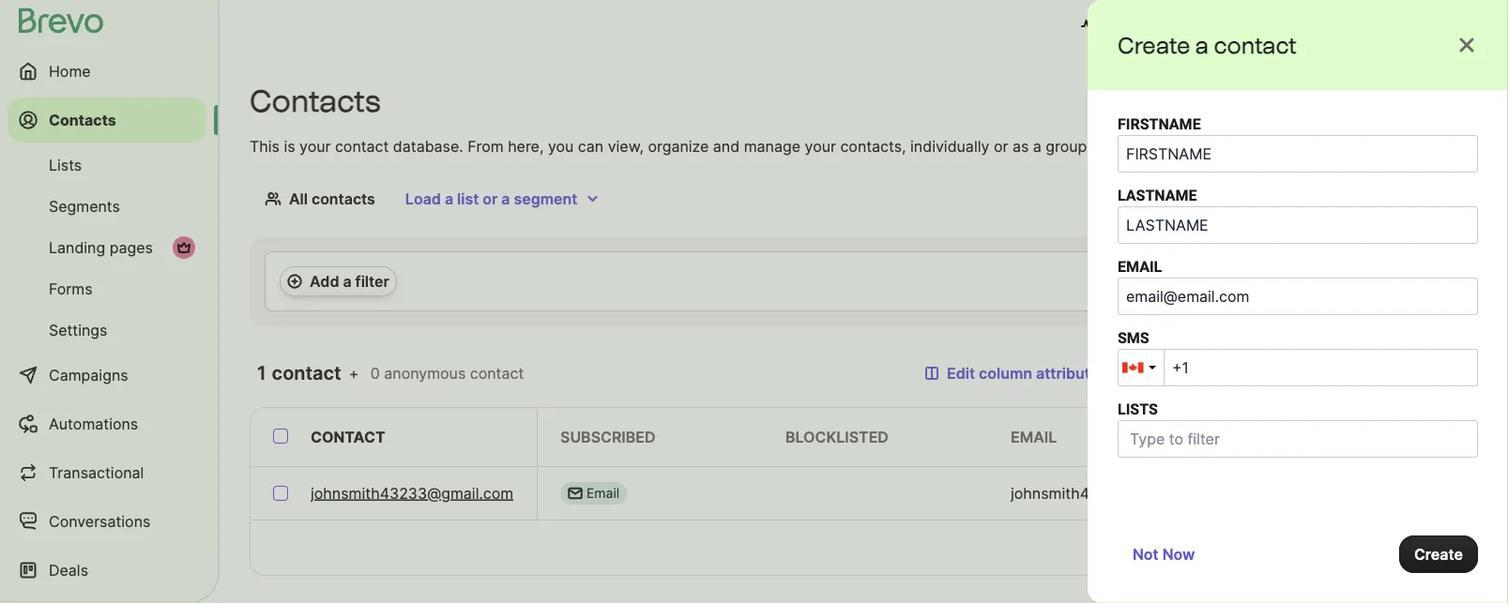 Task type: locate. For each thing, give the bounding box(es) containing it.
create a contact button
[[1328, 83, 1479, 120]]

Type to filter field
[[1123, 425, 1307, 454]]

1 horizontal spatial create a contact
[[1343, 92, 1464, 110]]

create
[[1118, 31, 1191, 59], [1343, 92, 1392, 110], [1415, 546, 1464, 564]]

group.
[[1046, 137, 1092, 155]]

0 horizontal spatial email
[[1011, 428, 1058, 446]]

0 vertical spatial or
[[994, 137, 1009, 155]]

edit column attributes
[[947, 364, 1108, 383]]

contact inside 1 contact + 0 anonymous contact
[[470, 364, 524, 383]]

0 horizontal spatial and
[[713, 137, 740, 155]]

deals link
[[8, 548, 207, 593]]

page
[[1165, 539, 1200, 557]]

a inside dialog
[[1196, 31, 1209, 59]]

contact inside button
[[1408, 92, 1464, 110]]

1 horizontal spatial email
[[1118, 258, 1163, 276]]

1 vertical spatial 1
[[1413, 539, 1421, 557]]

1 horizontal spatial lastname
[[1406, 428, 1490, 446]]

1 horizontal spatial and
[[1154, 17, 1181, 35]]

0 horizontal spatial your
[[300, 137, 331, 155]]

1 vertical spatial and
[[713, 137, 740, 155]]

email
[[1118, 258, 1163, 276], [1011, 428, 1058, 446]]

contacts
[[250, 83, 381, 119], [49, 111, 116, 129]]

usage and plan
[[1104, 17, 1216, 35]]

contacts up enter the firstname field
[[1241, 92, 1305, 110]]

1 vertical spatial create a contact
[[1343, 92, 1464, 110]]

1 for 1
[[1413, 539, 1421, 557]]

contact down company
[[1408, 92, 1464, 110]]

column
[[979, 364, 1033, 383]]

not now
[[1133, 546, 1196, 564]]

edit column attributes button
[[910, 355, 1123, 392]]

attributes
[[1037, 364, 1108, 383]]

from
[[468, 137, 504, 155]]

contact left +
[[272, 362, 342, 385]]

johnsmith43233@gmail.com
[[311, 485, 514, 503], [1011, 485, 1214, 503]]

contacts up is
[[250, 83, 381, 119]]

johnsmith43233@gmail.com link
[[311, 483, 514, 505]]

import contacts
[[1189, 92, 1305, 110]]

johnsmith43233@gmail.com down contact
[[311, 485, 514, 503]]

johnsmith43233@gmail.com up the rows
[[1011, 485, 1214, 503]]

0 horizontal spatial johnsmith43233@gmail.com
[[311, 485, 514, 503]]

1 horizontal spatial your
[[805, 137, 837, 155]]

0 vertical spatial create a contact
[[1118, 31, 1298, 59]]

your right is
[[300, 137, 331, 155]]

0 horizontal spatial contacts
[[312, 190, 375, 208]]

or left as
[[994, 137, 1009, 155]]

or
[[994, 137, 1009, 155], [483, 190, 498, 208]]

email up "sms"
[[1118, 258, 1163, 276]]

load a list or a segment
[[405, 190, 578, 208]]

import
[[1189, 92, 1237, 110]]

1 vertical spatial or
[[483, 190, 498, 208]]

settings link
[[8, 312, 207, 349]]

not now button
[[1118, 536, 1211, 574]]

edit
[[947, 364, 976, 383]]

1 vertical spatial firstname
[[1237, 428, 1324, 446]]

0 vertical spatial 1
[[257, 362, 267, 385]]

2 vertical spatial create
[[1415, 546, 1464, 564]]

firstname down search by name, email or phone number search field
[[1237, 428, 1324, 446]]

0 horizontal spatial or
[[483, 190, 498, 208]]

as
[[1013, 137, 1029, 155]]

email
[[587, 486, 620, 502]]

anonymous
[[384, 364, 466, 383]]

company
[[1392, 17, 1462, 35]]

0 horizontal spatial create
[[1118, 31, 1191, 59]]

forms
[[49, 280, 93, 298]]

contact
[[311, 428, 386, 446]]

1 horizontal spatial contacts
[[1241, 92, 1305, 110]]

and left manage
[[713, 137, 740, 155]]

0 horizontal spatial create a contact
[[1118, 31, 1298, 59]]

a right list
[[502, 190, 510, 208]]

not
[[1133, 546, 1159, 564]]

settings
[[49, 321, 107, 339]]

contacts
[[1241, 92, 1305, 110], [312, 190, 375, 208]]

you
[[548, 137, 574, 155]]

0
[[371, 364, 380, 383]]

1
[[257, 362, 267, 385], [1413, 539, 1421, 557]]

conversations
[[49, 513, 151, 531]]

1 horizontal spatial create
[[1343, 92, 1392, 110]]

list
[[457, 190, 479, 208]]

and left plan
[[1154, 17, 1181, 35]]

and
[[1154, 17, 1181, 35], [713, 137, 740, 155]]

add
[[310, 272, 339, 291]]

1 inside button
[[1413, 539, 1421, 557]]

1 horizontal spatial 1
[[1413, 539, 1421, 557]]

firstname
[[1118, 115, 1202, 133], [1237, 428, 1324, 446]]

landing
[[49, 238, 105, 257]]

0 horizontal spatial 1
[[257, 362, 267, 385]]

0 horizontal spatial firstname
[[1118, 115, 1202, 133]]

rows per page
[[1094, 539, 1200, 557]]

a up import
[[1196, 31, 1209, 59]]

lists link
[[8, 146, 207, 184]]

a
[[1196, 31, 1209, 59], [1396, 92, 1404, 110], [1034, 137, 1042, 155], [445, 190, 454, 208], [502, 190, 510, 208], [343, 272, 352, 291]]

segment
[[514, 190, 578, 208]]

0 vertical spatial contacts
[[1241, 92, 1305, 110]]

automations link
[[8, 402, 207, 447]]

0 horizontal spatial contacts
[[49, 111, 116, 129]]

organize
[[648, 137, 709, 155]]

create a contact down my company button
[[1343, 92, 1464, 110]]

contact right anonymous
[[470, 364, 524, 383]]

1 vertical spatial email
[[1011, 428, 1058, 446]]

all
[[289, 190, 308, 208]]

1 horizontal spatial johnsmith43233@gmail.com
[[1011, 485, 1214, 503]]

0 vertical spatial lastname
[[1118, 186, 1198, 204]]

1 vertical spatial contacts
[[312, 190, 375, 208]]

email down edit column attributes
[[1011, 428, 1058, 446]]

0 vertical spatial email
[[1118, 258, 1163, 276]]

1 your from the left
[[300, 137, 331, 155]]

segments link
[[8, 188, 207, 225]]

firstname down import
[[1118, 115, 1202, 133]]

manage
[[744, 137, 801, 155]]

contacts inside button
[[1241, 92, 1305, 110]]

rows
[[1094, 539, 1133, 557]]

campaigns link
[[8, 353, 207, 398]]

contact up import contacts
[[1215, 31, 1298, 59]]

or inside button
[[483, 190, 498, 208]]

your right manage
[[805, 137, 837, 155]]

0 vertical spatial create
[[1118, 31, 1191, 59]]

contacts right all on the top
[[312, 190, 375, 208]]

0 vertical spatial and
[[1154, 17, 1181, 35]]

contact inside dialog
[[1215, 31, 1298, 59]]

my company
[[1366, 17, 1462, 35]]

your
[[300, 137, 331, 155], [805, 137, 837, 155]]

contacts link
[[8, 98, 207, 143]]

contact
[[1215, 31, 1298, 59], [1408, 92, 1464, 110], [335, 137, 389, 155], [272, 362, 342, 385], [470, 364, 524, 383]]

2 horizontal spatial create
[[1415, 546, 1464, 564]]

create a contact up import
[[1118, 31, 1298, 59]]

Enter the email address field
[[1118, 278, 1479, 315]]

create a contact
[[1118, 31, 1298, 59], [1343, 92, 1464, 110]]

0 horizontal spatial lastname
[[1118, 186, 1198, 204]]

1 horizontal spatial or
[[994, 137, 1009, 155]]

0 vertical spatial firstname
[[1118, 115, 1202, 133]]

None field
[[1164, 349, 1479, 387]]

lastname
[[1118, 186, 1198, 204], [1406, 428, 1490, 446]]

sms
[[1118, 329, 1150, 347]]

usage
[[1104, 17, 1150, 35]]

add a filter
[[310, 272, 389, 291]]

now
[[1163, 546, 1196, 564]]

contacts up lists
[[49, 111, 116, 129]]

or right list
[[483, 190, 498, 208]]



Task type: vqa. For each thing, say whether or not it's contained in the screenshot.
ads
no



Task type: describe. For each thing, give the bounding box(es) containing it.
a left list
[[445, 190, 454, 208]]

landing pages
[[49, 238, 153, 257]]

database.
[[393, 137, 464, 155]]

Enter the LASTNAME field
[[1118, 207, 1479, 244]]

1 for 1 contact + 0 anonymous contact
[[257, 362, 267, 385]]

1 horizontal spatial firstname
[[1237, 428, 1324, 446]]

a right add
[[343, 272, 352, 291]]

view,
[[608, 137, 644, 155]]

this is your contact database. from here, you can view, organize and manage your contacts, individually or as a group.
[[250, 137, 1092, 155]]

pages
[[110, 238, 153, 257]]

contacts for all contacts
[[312, 190, 375, 208]]

create button
[[1400, 536, 1479, 574]]

1 vertical spatial create
[[1343, 92, 1392, 110]]

transactional
[[49, 464, 144, 482]]

create a contact inside dialog
[[1118, 31, 1298, 59]]

contacts,
[[841, 137, 907, 155]]

conversations link
[[8, 500, 207, 545]]

individually
[[911, 137, 990, 155]]

load a list or a segment button
[[390, 180, 615, 218]]

usage and plan button
[[1066, 8, 1231, 45]]

my company button
[[1329, 8, 1479, 45]]

1 button
[[1410, 535, 1424, 561]]

Enter the FIRSTNAME field
[[1118, 135, 1479, 173]]

2 johnsmith43233@gmail.com from the left
[[1011, 485, 1214, 503]]

Search by name, email or phone number search field
[[1131, 355, 1479, 392]]

lastname inside create a contact dialog
[[1118, 186, 1198, 204]]

contact up the all contacts
[[335, 137, 389, 155]]

left___c25ys image
[[568, 486, 583, 501]]

landing pages link
[[8, 229, 207, 267]]

filter
[[355, 272, 389, 291]]

per
[[1137, 539, 1160, 557]]

plan
[[1185, 17, 1216, 35]]

left___rvooi image
[[177, 240, 192, 255]]

automations
[[49, 415, 138, 433]]

1 horizontal spatial contacts
[[250, 83, 381, 119]]

lists
[[49, 156, 82, 174]]

lists
[[1118, 400, 1158, 418]]

forms link
[[8, 270, 207, 308]]

1 contact + 0 anonymous contact
[[257, 362, 524, 385]]

here,
[[508, 137, 544, 155]]

a right as
[[1034, 137, 1042, 155]]

transactional link
[[8, 451, 207, 496]]

deals
[[49, 561, 88, 580]]

home link
[[8, 49, 207, 94]]

2 your from the left
[[805, 137, 837, 155]]

segments
[[49, 197, 120, 215]]

load
[[405, 190, 441, 208]]

subscribed
[[561, 428, 656, 446]]

+
[[349, 364, 359, 383]]

firstname inside create a contact dialog
[[1118, 115, 1202, 133]]

create a contact inside button
[[1343, 92, 1464, 110]]

campaigns
[[49, 366, 128, 385]]

contacts for import contacts
[[1241, 92, 1305, 110]]

this
[[250, 137, 280, 155]]

blocklisted
[[786, 428, 889, 446]]

import contacts button
[[1173, 83, 1321, 120]]

home
[[49, 62, 91, 80]]

email inside create a contact dialog
[[1118, 258, 1163, 276]]

all contacts
[[289, 190, 375, 208]]

1 johnsmith43233@gmail.com from the left
[[311, 485, 514, 503]]

a down my company button
[[1396, 92, 1404, 110]]

can
[[578, 137, 604, 155]]

1 vertical spatial lastname
[[1406, 428, 1490, 446]]

is
[[284, 137, 295, 155]]

my
[[1366, 17, 1388, 35]]

and inside button
[[1154, 17, 1181, 35]]

create a contact dialog
[[1088, 0, 1509, 604]]

add a filter button
[[280, 267, 397, 297]]



